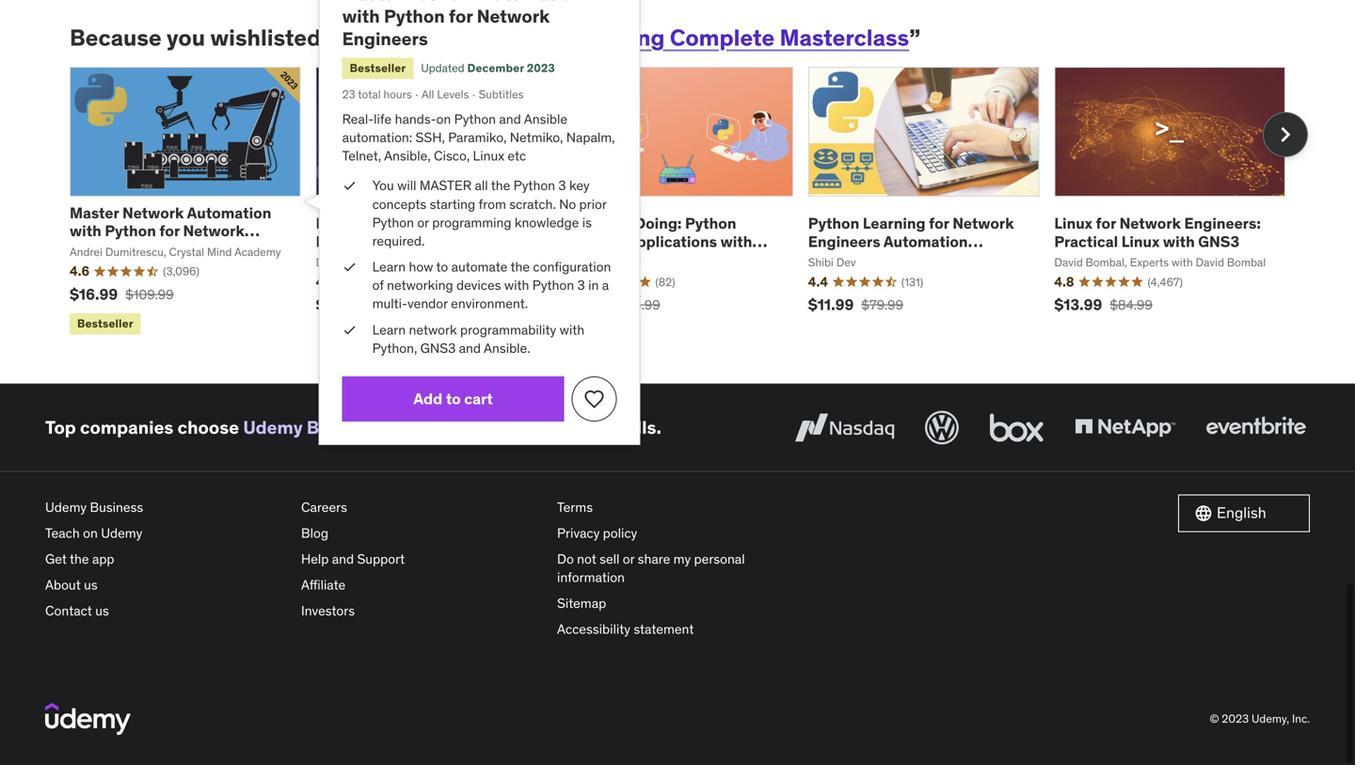 Task type: vqa. For each thing, say whether or not it's contained in the screenshot.
the topmost 'Masterclass'
yes



Task type: describe. For each thing, give the bounding box(es) containing it.
master network automation with python for network engineers for (3,096)
[[70, 203, 271, 259]]

careers
[[301, 499, 347, 516]]

© 2023 udemy, inc.
[[1210, 712, 1310, 726]]

investors
[[301, 602, 355, 619]]

app
[[92, 551, 114, 567]]

statement
[[634, 621, 694, 638]]

learn network programmability with python, gns3 and ansible.
[[372, 321, 585, 357]]

with up andrei
[[70, 221, 101, 241]]

vendor
[[407, 295, 448, 312]]

©
[[1210, 712, 1219, 726]]

netmiko,
[[510, 129, 563, 146]]

privacy
[[557, 525, 600, 541]]

with inside the art of doing:  python network applications with sockets!
[[720, 232, 752, 251]]

2 horizontal spatial udemy
[[243, 416, 303, 438]]

updated december 2023
[[421, 61, 555, 75]]

scratch.
[[509, 196, 556, 212]]

life
[[374, 110, 392, 127]]

concepts
[[372, 196, 427, 212]]

gns3 inside learn network programmability with python, gns3 and ansible.
[[420, 340, 456, 357]]

and inside real-life hands-on python and ansible automation: ssh, paramiko, netmiko, napalm, telnet, ansible, cisco, linux etc
[[499, 110, 521, 127]]

to inside learn how to automate the configuration of networking devices with python 3 in a multi-vendor environment.
[[436, 258, 448, 275]]

ansible,
[[384, 147, 431, 164]]

automation inside the python learning for network engineers automation masterclass
[[884, 232, 968, 251]]

affiliate
[[301, 576, 346, 593]]

because you wishlisted " python network programming complete masterclass "
[[70, 23, 921, 52]]

automation:
[[342, 129, 412, 146]]

key
[[569, 177, 590, 194]]

december
[[467, 61, 524, 75]]

real-life hands-on python and ansible automation: ssh, paramiko, netmiko, napalm, telnet, ansible, cisco, linux etc
[[342, 110, 615, 164]]

the art of doing:  python network applications with sockets!
[[562, 214, 752, 269]]

cart
[[464, 389, 493, 408]]

"
[[326, 23, 338, 52]]

or inside 'you will master all the python 3 key concepts starting from scratch.  no prior python or programming knowledge is required.'
[[417, 214, 429, 231]]

linux for network engineers: practical linux with gns3
[[1054, 214, 1261, 251]]

you
[[372, 177, 394, 194]]

learn for learn network programmability with python, gns3 and ansible.
[[372, 321, 406, 338]]

2 horizontal spatial linux
[[1122, 232, 1160, 251]]

network inside the python learning for network engineers automation masterclass
[[953, 214, 1014, 233]]

will
[[397, 177, 416, 194]]

and inside learn network programmability with python, gns3 and ansible.
[[459, 340, 481, 357]]

english button
[[1178, 494, 1310, 532]]

python inside the python learning for network engineers automation masterclass
[[808, 214, 859, 233]]

information
[[557, 569, 625, 586]]

the inside the udemy business teach on udemy get the app about us contact us
[[70, 551, 89, 567]]

python network programming complete masterclass link
[[338, 23, 909, 52]]

andrei
[[70, 244, 103, 259]]

total
[[358, 87, 381, 102]]

you
[[167, 23, 205, 52]]

contact
[[45, 602, 92, 619]]

linux inside real-life hands-on python and ansible automation: ssh, paramiko, netmiko, napalm, telnet, ansible, cisco, linux etc
[[473, 147, 504, 164]]

or inside 'terms privacy policy do not sell or share my personal information sitemap accessibility statement'
[[623, 551, 635, 567]]

complete
[[670, 23, 775, 52]]

no
[[559, 196, 576, 212]]

the art of doing:  python network applications with sockets! link
[[562, 214, 767, 269]]

devices
[[456, 277, 501, 294]]

nasdaq image
[[791, 407, 899, 448]]

$16.99 $109.99
[[70, 285, 174, 304]]

wishlisted
[[210, 23, 321, 52]]

contact us link
[[45, 598, 286, 624]]

xsmall image
[[342, 177, 357, 195]]

personal
[[694, 551, 745, 567]]

1 vertical spatial us
[[95, 602, 109, 619]]

the for from
[[491, 177, 510, 194]]

master network automation with python for network engineers for all levels
[[342, 0, 582, 50]]

of inside learn how to automate the configuration of networking devices with python 3 in a multi-vendor environment.
[[372, 277, 384, 294]]

23 total hours
[[342, 87, 412, 102]]

the
[[562, 214, 588, 233]]

hands-
[[395, 110, 436, 127]]

privacy policy link
[[557, 520, 798, 546]]

network up december at the top of the page
[[477, 5, 550, 27]]

network inside the art of doing:  python network applications with sockets!
[[562, 232, 624, 251]]

python up required.
[[372, 214, 414, 231]]

doing:
[[635, 214, 682, 233]]

art
[[591, 214, 614, 233]]

1 horizontal spatial linux
[[1054, 214, 1093, 233]]

0 vertical spatial udemy business link
[[243, 416, 384, 438]]

help
[[301, 551, 329, 567]]

python up updated
[[384, 5, 445, 27]]

23
[[342, 87, 355, 102]]

sell
[[600, 551, 620, 567]]

python inside real-life hands-on python and ansible automation: ssh, paramiko, netmiko, napalm, telnet, ansible, cisco, linux etc
[[454, 110, 496, 127]]

cisco,
[[434, 147, 470, 164]]

4.6
[[70, 263, 90, 280]]

careers blog help and support affiliate investors
[[301, 499, 405, 619]]

1 horizontal spatial udemy
[[101, 525, 142, 541]]

network up mind
[[183, 221, 245, 241]]

on for teach
[[83, 525, 98, 541]]

and inside careers blog help and support affiliate investors
[[332, 551, 354, 567]]

networking
[[387, 277, 453, 294]]

english
[[1217, 503, 1267, 522]]

box image
[[985, 407, 1048, 448]]

python inside the art of doing:  python network applications with sockets!
[[685, 214, 736, 233]]

next image
[[1271, 119, 1301, 150]]

learn how to automate the configuration of networking devices with python 3 in a multi-vendor environment.
[[372, 258, 611, 312]]

is
[[582, 214, 592, 231]]

to inside 'button'
[[446, 389, 461, 408]]

3096 reviews element
[[163, 264, 199, 279]]

the for python
[[511, 258, 530, 275]]

udemy business teach on udemy get the app about us contact us
[[45, 499, 143, 619]]

knowledge
[[515, 214, 579, 231]]

udemy image
[[45, 703, 131, 735]]

carousel element
[[70, 67, 1308, 338]]

top companies choose udemy business to build in-demand career skills.
[[45, 416, 661, 438]]

3 inside 'you will master all the python 3 key concepts starting from scratch.  no prior python or programming knowledge is required.'
[[558, 177, 566, 194]]

teach on udemy link
[[45, 520, 286, 546]]

support
[[357, 551, 405, 567]]

sockets!
[[562, 250, 625, 269]]

bestseller inside carousel element
[[77, 316, 133, 331]]

engineers for all levels
[[342, 27, 428, 50]]

multi-
[[372, 295, 407, 312]]

paramiko,
[[448, 129, 507, 146]]

sitemap link
[[557, 591, 798, 617]]

how
[[409, 258, 433, 275]]

applications
[[627, 232, 717, 251]]

ansible
[[524, 110, 568, 127]]

for inside the python learning for network engineers automation masterclass
[[929, 214, 949, 233]]

netapp image
[[1071, 407, 1179, 448]]

add to cart button
[[342, 376, 564, 422]]

0 vertical spatial business
[[307, 416, 384, 438]]

automation for all levels
[[481, 0, 582, 5]]

about us link
[[45, 572, 286, 598]]

in
[[588, 277, 599, 294]]

andrei dumitrescu, crystal mind academy
[[70, 244, 281, 259]]



Task type: locate. For each thing, give the bounding box(es) containing it.
xsmall image
[[342, 258, 357, 276], [342, 321, 357, 339]]

1 vertical spatial udemy business link
[[45, 494, 286, 520]]

network up because you wishlisted " python network programming complete masterclass "
[[405, 0, 478, 5]]

with inside learn network programmability with python, gns3 and ansible.
[[560, 321, 585, 338]]

master network automation with python for network engineers up the '(3,096)'
[[70, 203, 271, 259]]

for
[[449, 5, 473, 27], [929, 214, 949, 233], [1096, 214, 1116, 233], [159, 221, 180, 241]]

master network automation with python for network engineers link up the '(3,096)'
[[70, 203, 271, 259]]

0 vertical spatial the
[[491, 177, 510, 194]]

0 vertical spatial udemy
[[243, 416, 303, 438]]

because
[[70, 23, 162, 52]]

bestseller down $16.99
[[77, 316, 133, 331]]

napalm,
[[566, 129, 615, 146]]

1 horizontal spatial gns3
[[1198, 232, 1240, 251]]

learn inside learn how to automate the configuration of networking devices with python 3 in a multi-vendor environment.
[[372, 258, 406, 275]]

0 horizontal spatial on
[[83, 525, 98, 541]]

0 vertical spatial to
[[436, 258, 448, 275]]

python up dumitrescu, at the top
[[105, 221, 156, 241]]

terms link
[[557, 494, 798, 520]]

learn up python,
[[372, 321, 406, 338]]

1 vertical spatial gns3
[[420, 340, 456, 357]]

a
[[602, 277, 609, 294]]

1 horizontal spatial master
[[342, 0, 401, 5]]

0 horizontal spatial linux
[[473, 147, 504, 164]]

0 horizontal spatial and
[[332, 551, 354, 567]]

masterclass inside the python learning for network engineers automation masterclass
[[808, 250, 895, 269]]

subtitles
[[479, 87, 524, 102]]

1 vertical spatial of
[[372, 277, 384, 294]]

master up andrei
[[70, 203, 119, 222]]

eventbrite image
[[1202, 407, 1310, 448]]

master inside carousel element
[[70, 203, 119, 222]]

python up 23 total hours
[[338, 23, 415, 52]]

2 vertical spatial automation
[[884, 232, 968, 251]]

0 horizontal spatial 3
[[558, 177, 566, 194]]

companies
[[80, 416, 174, 438]]

engineers
[[342, 27, 428, 50], [808, 232, 881, 251], [70, 239, 142, 259]]

udemy,
[[1252, 712, 1289, 726]]

updated
[[421, 61, 465, 75]]

udemy business link up get the app link
[[45, 494, 286, 520]]

learn inside learn network programmability with python, gns3 and ansible.
[[372, 321, 406, 338]]

master network automation with python for network engineers inside carousel element
[[70, 203, 271, 259]]

1 vertical spatial on
[[83, 525, 98, 541]]

automate
[[451, 258, 508, 275]]

network right practical
[[1120, 214, 1181, 233]]

0 horizontal spatial engineers
[[70, 239, 142, 259]]

1 vertical spatial or
[[623, 551, 635, 567]]

master
[[342, 0, 401, 5], [70, 203, 119, 222]]

udemy right choose
[[243, 416, 303, 438]]

on right teach
[[83, 525, 98, 541]]

network inside linux for network engineers: practical linux with gns3
[[1120, 214, 1181, 233]]

learn
[[372, 258, 406, 275], [372, 321, 406, 338]]

0 vertical spatial learn
[[372, 258, 406, 275]]

volkswagen image
[[921, 407, 963, 448]]

engineers:
[[1184, 214, 1261, 233]]

the inside learn how to automate the configuration of networking devices with python 3 in a multi-vendor environment.
[[511, 258, 530, 275]]

demand
[[480, 416, 550, 438]]

0 vertical spatial us
[[84, 576, 98, 593]]

1 vertical spatial masterclass
[[808, 250, 895, 269]]

with up environment.
[[504, 277, 529, 294]]

python inside learn how to automate the configuration of networking devices with python 3 in a multi-vendor environment.
[[532, 277, 574, 294]]

bestseller
[[350, 61, 406, 75], [77, 316, 133, 331]]

all levels
[[422, 87, 469, 102]]

0 vertical spatial on
[[436, 110, 451, 127]]

etc
[[508, 147, 526, 164]]

master
[[420, 177, 472, 194]]

2 vertical spatial to
[[388, 416, 406, 438]]

0 vertical spatial of
[[617, 214, 631, 233]]

2023 right ©
[[1222, 712, 1249, 726]]

1 vertical spatial learn
[[372, 321, 406, 338]]

0 horizontal spatial master network automation with python for network engineers link
[[70, 203, 271, 259]]

$109.99
[[125, 286, 174, 303]]

0 vertical spatial master network automation with python for network engineers
[[342, 0, 582, 50]]

linux
[[473, 147, 504, 164], [1054, 214, 1093, 233], [1122, 232, 1160, 251]]

learn for learn how to automate the configuration of networking devices with python 3 in a multi-vendor environment.
[[372, 258, 406, 275]]

linux for network engineers: practical linux with gns3 link
[[1054, 214, 1261, 251]]

0 horizontal spatial udemy
[[45, 499, 87, 516]]

1 horizontal spatial or
[[623, 551, 635, 567]]

python left "learning"
[[808, 214, 859, 233]]

0 vertical spatial or
[[417, 214, 429, 231]]

for inside linux for network engineers: practical linux with gns3
[[1096, 214, 1116, 233]]

0 horizontal spatial bestseller
[[77, 316, 133, 331]]

1 vertical spatial automation
[[187, 203, 271, 222]]

automation for (3,096)
[[187, 203, 271, 222]]

the inside 'you will master all the python 3 key concepts starting from scratch.  no prior python or programming knowledge is required.'
[[491, 177, 510, 194]]

dumitrescu,
[[105, 244, 166, 259]]

1 vertical spatial business
[[90, 499, 143, 516]]

business
[[307, 416, 384, 438], [90, 499, 143, 516]]

0 vertical spatial bestseller
[[350, 61, 406, 75]]

1 vertical spatial udemy
[[45, 499, 87, 516]]

2 learn from the top
[[372, 321, 406, 338]]

1 horizontal spatial of
[[617, 214, 631, 233]]

1 vertical spatial master network automation with python for network engineers link
[[70, 203, 271, 259]]

master network automation with python for network engineers link for all levels
[[342, 0, 582, 50]]

small image
[[1194, 504, 1213, 523]]

inc.
[[1292, 712, 1310, 726]]

1 horizontal spatial bestseller
[[350, 61, 406, 75]]

with inside linux for network engineers: practical linux with gns3
[[1163, 232, 1195, 251]]

xsmall image left network
[[342, 321, 357, 339]]

or down concepts
[[417, 214, 429, 231]]

engineers for (3,096)
[[70, 239, 142, 259]]

1 vertical spatial 2023
[[1222, 712, 1249, 726]]

and down subtitles
[[499, 110, 521, 127]]

blog link
[[301, 520, 542, 546]]

2023
[[527, 61, 555, 75], [1222, 712, 1249, 726]]

and right help
[[332, 551, 354, 567]]

2 horizontal spatial engineers
[[808, 232, 881, 251]]

1 vertical spatial 3
[[577, 277, 585, 294]]

(3,096)
[[163, 264, 199, 279]]

master for (3,096)
[[70, 203, 119, 222]]

1 vertical spatial and
[[459, 340, 481, 357]]

on inside the udemy business teach on udemy get the app about us contact us
[[83, 525, 98, 541]]

add
[[414, 389, 443, 408]]

python
[[384, 5, 445, 27], [338, 23, 415, 52], [454, 110, 496, 127], [514, 177, 555, 194], [685, 214, 736, 233], [808, 214, 859, 233], [372, 214, 414, 231], [105, 221, 156, 241], [532, 277, 574, 294]]

terms
[[557, 499, 593, 516]]

with inside learn how to automate the configuration of networking devices with python 3 in a multi-vendor environment.
[[504, 277, 529, 294]]

python learning for network engineers automation masterclass
[[808, 214, 1014, 269]]

xsmall image for learn how to automate the configuration of networking devices with python 3 in a multi-vendor environment.
[[342, 258, 357, 276]]

us right about at the bottom left
[[84, 576, 98, 593]]

teach
[[45, 525, 80, 541]]

1 xsmall image from the top
[[342, 258, 357, 276]]

choose
[[178, 416, 239, 438]]

0 vertical spatial master network automation with python for network engineers link
[[342, 0, 582, 50]]

0 horizontal spatial master network automation with python for network engineers
[[70, 203, 271, 259]]

crystal
[[169, 244, 204, 259]]

0 vertical spatial master
[[342, 0, 401, 5]]

2 vertical spatial the
[[70, 551, 89, 567]]

the right all
[[491, 177, 510, 194]]

master network automation with python for network engineers link inside carousel element
[[70, 203, 271, 259]]

udemy up teach
[[45, 499, 87, 516]]

0 horizontal spatial master
[[70, 203, 119, 222]]

2 horizontal spatial and
[[499, 110, 521, 127]]

the right the automate
[[511, 258, 530, 275]]

1 horizontal spatial and
[[459, 340, 481, 357]]

0 horizontal spatial of
[[372, 277, 384, 294]]

share
[[638, 551, 670, 567]]

career
[[554, 416, 608, 438]]

on for hands-
[[436, 110, 451, 127]]

of inside the art of doing:  python network applications with sockets!
[[617, 214, 631, 233]]

get
[[45, 551, 67, 567]]

1 horizontal spatial 3
[[577, 277, 585, 294]]

programming
[[517, 23, 665, 52]]

master network automation with python for network engineers link for (3,096)
[[70, 203, 271, 259]]

top
[[45, 416, 76, 438]]

real-
[[342, 110, 374, 127]]

engineers inside the python learning for network engineers automation masterclass
[[808, 232, 881, 251]]

2023 right december at the top of the page
[[527, 61, 555, 75]]

1 horizontal spatial master network automation with python for network engineers
[[342, 0, 582, 50]]

us
[[84, 576, 98, 593], [95, 602, 109, 619]]

3 left in
[[577, 277, 585, 294]]

1 horizontal spatial on
[[436, 110, 451, 127]]

and left ansible.
[[459, 340, 481, 357]]

0 horizontal spatial business
[[90, 499, 143, 516]]

not
[[577, 551, 596, 567]]

in-
[[457, 416, 480, 438]]

udemy up app
[[101, 525, 142, 541]]

environment.
[[451, 295, 528, 312]]

on up the ssh,
[[436, 110, 451, 127]]

1 horizontal spatial engineers
[[342, 27, 428, 50]]

add to cart
[[414, 389, 493, 408]]

0 vertical spatial gns3
[[1198, 232, 1240, 251]]

my
[[674, 551, 691, 567]]

0 horizontal spatial gns3
[[420, 340, 456, 357]]

business up careers
[[307, 416, 384, 438]]

the right get
[[70, 551, 89, 567]]

1 vertical spatial xsmall image
[[342, 321, 357, 339]]

3 left key
[[558, 177, 566, 194]]

network up updated december 2023
[[420, 23, 512, 52]]

2 horizontal spatial automation
[[884, 232, 968, 251]]

with down configuration
[[560, 321, 585, 338]]

0 vertical spatial and
[[499, 110, 521, 127]]

practical
[[1054, 232, 1118, 251]]

starting
[[430, 196, 475, 212]]

udemy business link up careers
[[243, 416, 384, 438]]

1 learn from the top
[[372, 258, 406, 275]]

1 vertical spatial to
[[446, 389, 461, 408]]

0 horizontal spatial 2023
[[527, 61, 555, 75]]

0 horizontal spatial automation
[[187, 203, 271, 222]]

wishlist image
[[583, 388, 606, 410]]

learning
[[863, 214, 926, 233]]

affiliate link
[[301, 572, 542, 598]]

network
[[405, 0, 478, 5], [477, 5, 550, 27], [420, 23, 512, 52], [122, 203, 184, 222], [953, 214, 1014, 233], [1120, 214, 1181, 233], [183, 221, 245, 241], [562, 232, 624, 251]]

on inside real-life hands-on python and ansible automation: ssh, paramiko, netmiko, napalm, telnet, ansible, cisco, linux etc
[[436, 110, 451, 127]]

hours
[[384, 87, 412, 102]]

business inside the udemy business teach on udemy get the app about us contact us
[[90, 499, 143, 516]]

programming
[[432, 214, 512, 231]]

blog
[[301, 525, 328, 541]]

python up paramiko,
[[454, 110, 496, 127]]

xsmall image for learn network programmability with python, gns3 and ansible.
[[342, 321, 357, 339]]

0 horizontal spatial or
[[417, 214, 429, 231]]

3 inside learn how to automate the configuration of networking devices with python 3 in a multi-vendor environment.
[[577, 277, 585, 294]]

3
[[558, 177, 566, 194], [577, 277, 585, 294]]

of up multi-
[[372, 277, 384, 294]]

gns3 inside linux for network engineers: practical linux with gns3
[[1198, 232, 1240, 251]]

1 vertical spatial master
[[70, 203, 119, 222]]

2 vertical spatial udemy
[[101, 525, 142, 541]]

prior
[[579, 196, 607, 212]]

to left "build"
[[388, 416, 406, 438]]

network down is
[[562, 232, 624, 251]]

1 horizontal spatial 2023
[[1222, 712, 1249, 726]]

policy
[[603, 525, 637, 541]]

master for all levels
[[342, 0, 401, 5]]

python,
[[372, 340, 417, 357]]

gns3
[[1198, 232, 1240, 251], [420, 340, 456, 357]]

academy
[[234, 244, 281, 259]]

with right applications on the top
[[720, 232, 752, 251]]

automation
[[481, 0, 582, 5], [187, 203, 271, 222], [884, 232, 968, 251]]

master network automation with python for network engineers link up updated
[[342, 0, 582, 50]]

to right 'how'
[[436, 258, 448, 275]]

python right doing:
[[685, 214, 736, 233]]

0 vertical spatial automation
[[481, 0, 582, 5]]

business up app
[[90, 499, 143, 516]]

network
[[409, 321, 457, 338]]

0 vertical spatial masterclass
[[780, 23, 909, 52]]

0 vertical spatial 3
[[558, 177, 566, 194]]

careers link
[[301, 494, 542, 520]]

bestseller up 23 total hours
[[350, 61, 406, 75]]

with right practical
[[1163, 232, 1195, 251]]

0 vertical spatial xsmall image
[[342, 258, 357, 276]]

1 vertical spatial master network automation with python for network engineers
[[70, 203, 271, 259]]

master up total
[[342, 0, 401, 5]]

python up "scratch."
[[514, 177, 555, 194]]

to left cart
[[446, 389, 461, 408]]

master network automation with python for network engineers up updated
[[342, 0, 582, 50]]

1 vertical spatial bestseller
[[77, 316, 133, 331]]

with right """
[[342, 5, 380, 27]]

telnet,
[[342, 147, 381, 164]]

build
[[410, 416, 453, 438]]

us right contact
[[95, 602, 109, 619]]

levels
[[437, 87, 469, 102]]

1 horizontal spatial master network automation with python for network engineers link
[[342, 0, 582, 50]]

network up dumitrescu, at the top
[[122, 203, 184, 222]]

0 vertical spatial 2023
[[527, 61, 555, 75]]

python down configuration
[[532, 277, 574, 294]]

2 vertical spatial and
[[332, 551, 354, 567]]

configuration
[[533, 258, 611, 275]]

1 vertical spatial the
[[511, 258, 530, 275]]

or right the sell
[[623, 551, 635, 567]]

skills.
[[612, 416, 661, 438]]

learn down required.
[[372, 258, 406, 275]]

of right art
[[617, 214, 631, 233]]

sitemap
[[557, 595, 606, 612]]

network right "learning"
[[953, 214, 1014, 233]]

2 xsmall image from the top
[[342, 321, 357, 339]]

xsmall image left 'how'
[[342, 258, 357, 276]]

or
[[417, 214, 429, 231], [623, 551, 635, 567]]

1 horizontal spatial business
[[307, 416, 384, 438]]

1 horizontal spatial automation
[[481, 0, 582, 5]]

master network automation with python for network engineers
[[342, 0, 582, 50], [70, 203, 271, 259]]

"
[[909, 23, 921, 52]]

ansible.
[[484, 340, 530, 357]]



